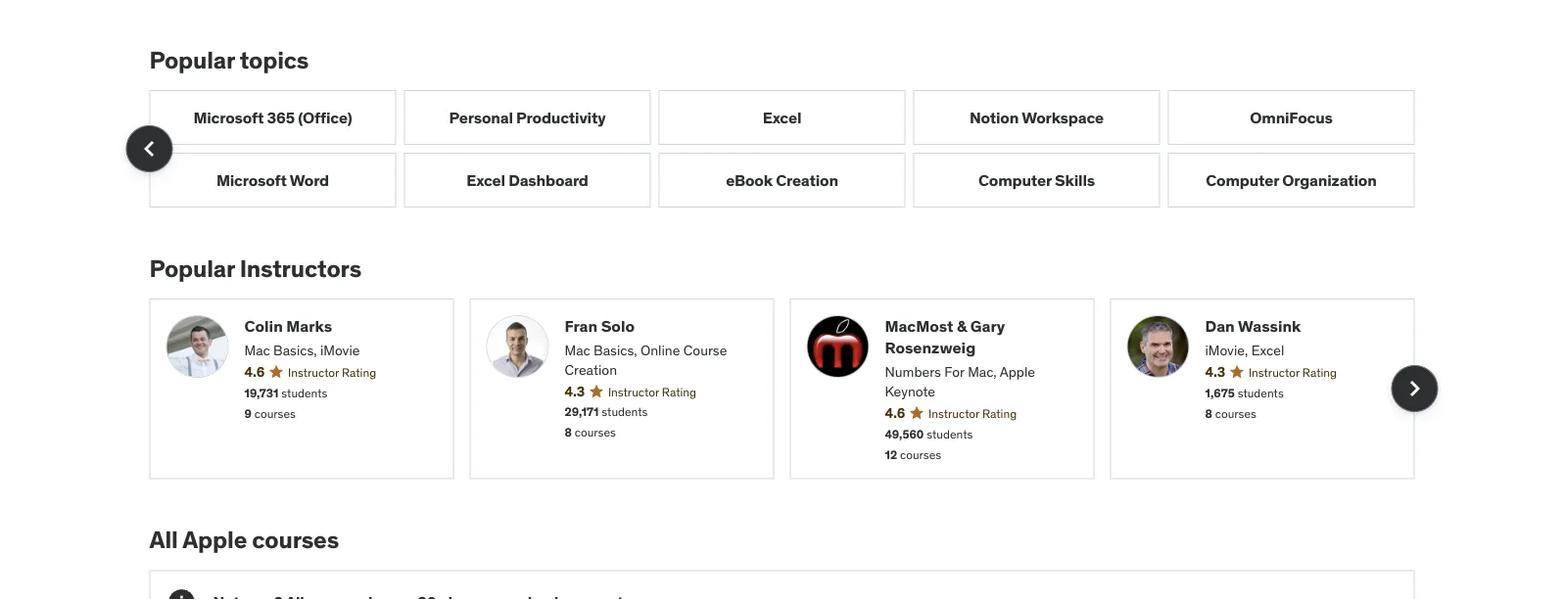Task type: describe. For each thing, give the bounding box(es) containing it.
instructor rating for fran solo
[[608, 384, 696, 400]]

for
[[945, 363, 965, 381]]

topics
[[240, 45, 309, 75]]

creation inside ebook creation link
[[776, 170, 838, 190]]

next image
[[1399, 373, 1431, 405]]

fran solo mac basics, online course creation
[[565, 316, 727, 378]]

dashboard
[[509, 170, 588, 190]]

1,675 students 8 courses
[[1205, 386, 1284, 421]]

students for wassink
[[1238, 386, 1284, 401]]

instructor for fran solo
[[608, 384, 659, 400]]

courses for dan wassink
[[1215, 406, 1257, 421]]

productivity
[[516, 107, 606, 127]]

dan wassink link
[[1205, 315, 1398, 337]]

courses for colin marks
[[254, 406, 296, 421]]

excel for excel
[[763, 107, 802, 127]]

29,171
[[565, 405, 599, 420]]

computer organization
[[1206, 170, 1377, 190]]

notion workspace link
[[913, 90, 1160, 145]]

personal productivity
[[449, 107, 606, 127]]

computer for computer skills
[[979, 170, 1052, 190]]

19,731 students 9 courses
[[244, 386, 328, 421]]

students for &
[[927, 427, 973, 442]]

4.3 for fran solo
[[565, 382, 585, 400]]

online
[[641, 342, 680, 359]]

1 vertical spatial apple
[[182, 526, 247, 555]]

excel link
[[659, 90, 906, 145]]

all
[[149, 526, 178, 555]]

notion workspace
[[970, 107, 1104, 127]]

popular instructors element
[[149, 254, 1438, 480]]

all apple courses
[[149, 526, 339, 555]]

excel dashboard link
[[404, 153, 651, 208]]

carousel element for popular instructors
[[149, 299, 1438, 480]]

instructor rating for macmost & gary rosenzweig
[[929, 406, 1017, 421]]

9
[[244, 406, 252, 421]]

ebook
[[726, 170, 773, 190]]

workspace
[[1022, 107, 1104, 127]]

imovie,
[[1205, 342, 1248, 359]]

ebook creation link
[[659, 153, 906, 208]]

rating for fran solo
[[662, 384, 696, 400]]

dan
[[1205, 316, 1235, 336]]

omnifocus
[[1250, 107, 1333, 127]]

computer organization link
[[1168, 153, 1415, 208]]

8 for dan
[[1205, 406, 1213, 421]]

course
[[683, 342, 727, 359]]

popular for popular topics
[[149, 45, 235, 75]]

computer skills
[[979, 170, 1095, 190]]

wassink
[[1238, 316, 1301, 336]]

imovie
[[320, 342, 360, 359]]

excel dashboard
[[466, 170, 588, 190]]

word
[[290, 170, 329, 190]]

colin marks mac basics, imovie
[[244, 316, 360, 359]]

microsoft for microsoft 365 (office)
[[193, 107, 264, 127]]

keynote
[[885, 383, 935, 400]]

mac for fran solo
[[565, 342, 590, 359]]

4.6 for rosenzweig
[[885, 404, 905, 422]]

rating for macmost & gary rosenzweig
[[982, 406, 1017, 421]]

29,171 students 8 courses
[[565, 405, 648, 440]]

macmost
[[885, 316, 953, 336]]

personal productivity link
[[404, 90, 651, 145]]

organization
[[1282, 170, 1377, 190]]

macmost & gary rosenzweig link
[[885, 315, 1078, 359]]

instructor rating for dan wassink
[[1249, 365, 1337, 380]]

ebook creation
[[726, 170, 838, 190]]

excel for excel dashboard
[[466, 170, 505, 190]]

macmost & gary rosenzweig numbers for mac, apple keynote
[[885, 316, 1035, 400]]

rosenzweig
[[885, 338, 976, 358]]



Task type: vqa. For each thing, say whether or not it's contained in the screenshot.
the BB
no



Task type: locate. For each thing, give the bounding box(es) containing it.
apple
[[1000, 363, 1035, 381], [182, 526, 247, 555]]

rating for dan wassink
[[1303, 365, 1337, 380]]

1 horizontal spatial creation
[[776, 170, 838, 190]]

microsoft 365 (office) link
[[149, 90, 396, 145]]

2 basics, from the left
[[594, 342, 637, 359]]

students inside 1,675 students 8 courses
[[1238, 386, 1284, 401]]

numbers
[[885, 363, 941, 381]]

mac,
[[968, 363, 997, 381]]

8 inside 29,171 students 8 courses
[[565, 425, 572, 440]]

microsoft left word
[[216, 170, 287, 190]]

1 vertical spatial popular
[[149, 254, 235, 283]]

popular for popular instructors
[[149, 254, 235, 283]]

instructors
[[240, 254, 361, 283]]

students right '49,560'
[[927, 427, 973, 442]]

instructor rating
[[288, 365, 376, 380], [1249, 365, 1337, 380], [608, 384, 696, 400], [929, 406, 1017, 421]]

4.3 up 29,171
[[565, 382, 585, 400]]

2 mac from the left
[[565, 342, 590, 359]]

1 horizontal spatial apple
[[1000, 363, 1035, 381]]

49,560 students 12 courses
[[885, 427, 973, 462]]

mac
[[244, 342, 270, 359], [565, 342, 590, 359]]

excel left "dashboard"
[[466, 170, 505, 190]]

2 computer from the left
[[1206, 170, 1279, 190]]

instructor down imovie
[[288, 365, 339, 380]]

8 for fran
[[565, 425, 572, 440]]

dan wassink imovie, excel
[[1205, 316, 1301, 359]]

8 down 29,171
[[565, 425, 572, 440]]

courses inside 49,560 students 12 courses
[[900, 447, 941, 462]]

4.6 for basics,
[[244, 363, 265, 381]]

computer left skills
[[979, 170, 1052, 190]]

0 horizontal spatial excel
[[466, 170, 505, 190]]

4.3 for dan wassink
[[1205, 363, 1225, 381]]

creation up 29,171
[[565, 361, 617, 378]]

rating down mac,
[[982, 406, 1017, 421]]

0 horizontal spatial basics,
[[273, 342, 317, 359]]

1 vertical spatial carousel element
[[149, 299, 1438, 480]]

0 vertical spatial excel
[[763, 107, 802, 127]]

colin
[[244, 316, 283, 336]]

mac down colin
[[244, 342, 270, 359]]

previous image
[[134, 133, 165, 165]]

popular
[[149, 45, 235, 75], [149, 254, 235, 283]]

0 horizontal spatial mac
[[244, 342, 270, 359]]

1 vertical spatial microsoft
[[216, 170, 287, 190]]

0 vertical spatial 4.6
[[244, 363, 265, 381]]

marks
[[286, 316, 332, 336]]

creation right ebook
[[776, 170, 838, 190]]

computer skills link
[[913, 153, 1160, 208]]

0 vertical spatial apple
[[1000, 363, 1035, 381]]

365
[[267, 107, 295, 127]]

0 vertical spatial popular
[[149, 45, 235, 75]]

solo
[[601, 316, 635, 336]]

0 horizontal spatial 8
[[565, 425, 572, 440]]

microsoft 365 (office)
[[193, 107, 352, 127]]

0 vertical spatial creation
[[776, 170, 838, 190]]

courses for fran solo
[[575, 425, 616, 440]]

1 vertical spatial 4.6
[[885, 404, 905, 422]]

0 vertical spatial microsoft
[[193, 107, 264, 127]]

mac inside fran solo mac basics, online course creation
[[565, 342, 590, 359]]

1 horizontal spatial basics,
[[594, 342, 637, 359]]

0 horizontal spatial computer
[[979, 170, 1052, 190]]

basics, down solo
[[594, 342, 637, 359]]

excel
[[763, 107, 802, 127], [466, 170, 505, 190], [1251, 342, 1284, 359]]

popular instructors
[[149, 254, 361, 283]]

microsoft left 365
[[193, 107, 264, 127]]

mac inside colin marks mac basics, imovie
[[244, 342, 270, 359]]

colin marks link
[[244, 315, 437, 337]]

computer inside 'link'
[[979, 170, 1052, 190]]

microsoft word link
[[149, 153, 396, 208]]

0 vertical spatial carousel element
[[126, 90, 1415, 208]]

students for solo
[[602, 405, 648, 420]]

4.6 up '49,560'
[[885, 404, 905, 422]]

computer
[[979, 170, 1052, 190], [1206, 170, 1279, 190]]

1 mac from the left
[[244, 342, 270, 359]]

carousel element containing colin marks
[[149, 299, 1438, 480]]

carousel element
[[126, 90, 1415, 208], [149, 299, 1438, 480]]

4.6
[[244, 363, 265, 381], [885, 404, 905, 422]]

courses for macmost & gary rosenzweig
[[900, 447, 941, 462]]

carousel element for popular topics
[[126, 90, 1415, 208]]

1 basics, from the left
[[273, 342, 317, 359]]

excel inside dan wassink imovie, excel
[[1251, 342, 1284, 359]]

students inside 19,731 students 9 courses
[[281, 386, 328, 401]]

12
[[885, 447, 897, 462]]

computer down omnifocus link
[[1206, 170, 1279, 190]]

microsoft
[[193, 107, 264, 127], [216, 170, 287, 190]]

1 horizontal spatial excel
[[763, 107, 802, 127]]

2 horizontal spatial excel
[[1251, 342, 1284, 359]]

instructor rating down dan wassink link
[[1249, 365, 1337, 380]]

1 horizontal spatial 8
[[1205, 406, 1213, 421]]

instructor down dan wassink imovie, excel
[[1249, 365, 1300, 380]]

basics, for solo
[[594, 342, 637, 359]]

skills
[[1055, 170, 1095, 190]]

instructor rating for colin marks
[[288, 365, 376, 380]]

0 horizontal spatial 4.3
[[565, 382, 585, 400]]

fran solo link
[[565, 315, 758, 337]]

gary
[[971, 316, 1005, 336]]

students
[[281, 386, 328, 401], [1238, 386, 1284, 401], [602, 405, 648, 420], [927, 427, 973, 442]]

courses inside 19,731 students 9 courses
[[254, 406, 296, 421]]

instructor up 29,171 students 8 courses
[[608, 384, 659, 400]]

basics,
[[273, 342, 317, 359], [594, 342, 637, 359]]

8 inside 1,675 students 8 courses
[[1205, 406, 1213, 421]]

students right 29,171
[[602, 405, 648, 420]]

instructor up 49,560 students 12 courses
[[929, 406, 980, 421]]

19,731
[[244, 386, 279, 401]]

1 horizontal spatial 4.3
[[1205, 363, 1225, 381]]

instructor for dan wassink
[[1249, 365, 1300, 380]]

rating for colin marks
[[342, 365, 376, 380]]

2 popular from the top
[[149, 254, 235, 283]]

microsoft word
[[216, 170, 329, 190]]

excel up 'ebook creation'
[[763, 107, 802, 127]]

1 horizontal spatial mac
[[565, 342, 590, 359]]

students right 1,675
[[1238, 386, 1284, 401]]

1 computer from the left
[[979, 170, 1052, 190]]

fran
[[565, 316, 598, 336]]

students right 19,731
[[281, 386, 328, 401]]

basics, for marks
[[273, 342, 317, 359]]

1 vertical spatial 4.3
[[565, 382, 585, 400]]

notion
[[970, 107, 1019, 127]]

1 vertical spatial 8
[[565, 425, 572, 440]]

instructor rating down online
[[608, 384, 696, 400]]

courses
[[254, 406, 296, 421], [1215, 406, 1257, 421], [575, 425, 616, 440], [900, 447, 941, 462], [252, 526, 339, 555]]

4.3 up 1,675
[[1205, 363, 1225, 381]]

2 vertical spatial excel
[[1251, 342, 1284, 359]]

(office)
[[298, 107, 352, 127]]

omnifocus link
[[1168, 90, 1415, 145]]

rating down imovie
[[342, 365, 376, 380]]

8 down 1,675
[[1205, 406, 1213, 421]]

creation inside fran solo mac basics, online course creation
[[565, 361, 617, 378]]

instructor
[[288, 365, 339, 380], [1249, 365, 1300, 380], [608, 384, 659, 400], [929, 406, 980, 421]]

0 horizontal spatial apple
[[182, 526, 247, 555]]

microsoft for microsoft word
[[216, 170, 287, 190]]

1 vertical spatial excel
[[466, 170, 505, 190]]

computer for computer organization
[[1206, 170, 1279, 190]]

students inside 29,171 students 8 courses
[[602, 405, 648, 420]]

carousel element containing microsoft 365 (office)
[[126, 90, 1415, 208]]

mac for colin marks
[[244, 342, 270, 359]]

0 vertical spatial 8
[[1205, 406, 1213, 421]]

mac down fran
[[565, 342, 590, 359]]

popular topics
[[149, 45, 309, 75]]

4.3
[[1205, 363, 1225, 381], [565, 382, 585, 400]]

4.6 up 19,731
[[244, 363, 265, 381]]

courses inside 1,675 students 8 courses
[[1215, 406, 1257, 421]]

instructor rating down imovie
[[288, 365, 376, 380]]

rating down online
[[662, 384, 696, 400]]

basics, down "marks"
[[273, 342, 317, 359]]

8
[[1205, 406, 1213, 421], [565, 425, 572, 440]]

1 vertical spatial creation
[[565, 361, 617, 378]]

students for marks
[[281, 386, 328, 401]]

excel down wassink
[[1251, 342, 1284, 359]]

instructor for colin marks
[[288, 365, 339, 380]]

creation
[[776, 170, 838, 190], [565, 361, 617, 378]]

1 horizontal spatial 4.6
[[885, 404, 905, 422]]

instructor for macmost & gary rosenzweig
[[929, 406, 980, 421]]

apple right all
[[182, 526, 247, 555]]

courses inside 29,171 students 8 courses
[[575, 425, 616, 440]]

basics, inside colin marks mac basics, imovie
[[273, 342, 317, 359]]

apple inside the macmost & gary rosenzweig numbers for mac, apple keynote
[[1000, 363, 1035, 381]]

instructor rating down mac,
[[929, 406, 1017, 421]]

basics, inside fran solo mac basics, online course creation
[[594, 342, 637, 359]]

rating
[[342, 365, 376, 380], [1303, 365, 1337, 380], [662, 384, 696, 400], [982, 406, 1017, 421]]

0 vertical spatial 4.3
[[1205, 363, 1225, 381]]

0 horizontal spatial 4.6
[[244, 363, 265, 381]]

1 horizontal spatial computer
[[1206, 170, 1279, 190]]

1,675
[[1205, 386, 1235, 401]]

1 popular from the top
[[149, 45, 235, 75]]

49,560
[[885, 427, 924, 442]]

rating down dan wassink link
[[1303, 365, 1337, 380]]

personal
[[449, 107, 513, 127]]

apple right mac,
[[1000, 363, 1035, 381]]

0 horizontal spatial creation
[[565, 361, 617, 378]]

&
[[957, 316, 967, 336]]

students inside 49,560 students 12 courses
[[927, 427, 973, 442]]



